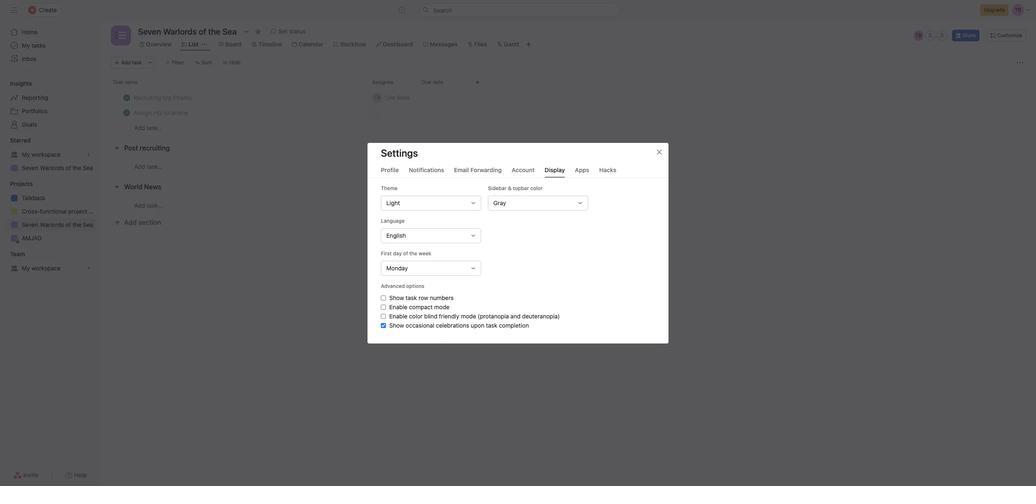 Task type: describe. For each thing, give the bounding box(es) containing it.
seven warlords of the sea for seven warlords of the sea link within "starred" element
[[22, 164, 93, 172]]

add up the task name
[[121, 59, 131, 66]]

tb button
[[914, 31, 924, 41]]

my for teams element
[[22, 265, 30, 272]]

Show task row numbers checkbox
[[381, 296, 386, 301]]

amjad
[[22, 235, 42, 242]]

dashboard link
[[376, 40, 413, 49]]

language
[[381, 218, 405, 224]]

overview
[[146, 41, 172, 48]]

apps button
[[575, 166, 590, 178]]

task… for news
[[147, 202, 163, 209]]

theme
[[381, 185, 398, 191]]

hacks button
[[600, 166, 617, 178]]

completed image
[[122, 108, 132, 118]]

warlords inside "starred" element
[[40, 164, 64, 172]]

Recruiting top Pirates text field
[[132, 94, 195, 102]]

completion
[[499, 322, 529, 329]]

seven warlords of the sea link inside "starred" element
[[5, 161, 95, 175]]

post recruiting
[[124, 144, 170, 152]]

seven warlords of the sea for 1st seven warlords of the sea link from the bottom
[[22, 221, 93, 228]]

messages link
[[423, 40, 458, 49]]

news
[[144, 183, 161, 191]]

and
[[511, 313, 521, 320]]

0 horizontal spatial mode
[[435, 304, 450, 311]]

enable for enable color blind friendly mode (protanopia and deuteranopia)
[[390, 313, 408, 320]]

teams element
[[0, 247, 100, 277]]

projects element
[[0, 177, 100, 247]]

task for show
[[406, 294, 417, 301]]

celebrations
[[436, 322, 470, 329]]

Completed checkbox
[[122, 108, 132, 118]]

cross-
[[22, 208, 40, 215]]

list
[[189, 41, 199, 48]]

email forwarding button
[[454, 166, 502, 178]]

my workspace inside teams element
[[22, 265, 61, 272]]

upon
[[471, 322, 485, 329]]

hide sidebar image
[[11, 7, 18, 13]]

gray button
[[488, 196, 589, 211]]

row
[[419, 294, 429, 301]]

assign hq locations cell
[[101, 105, 369, 120]]

list link
[[182, 40, 199, 49]]

add section button
[[111, 215, 165, 230]]

insights element
[[0, 76, 100, 133]]

collapse task list for this section image
[[113, 145, 120, 151]]

seven for 1st seven warlords of the sea link from the bottom
[[22, 221, 38, 228]]

add section
[[124, 219, 161, 226]]

starred
[[10, 137, 31, 144]]

apps
[[575, 166, 590, 173]]

Assign HQ locations text field
[[132, 109, 191, 117]]

row containing task name
[[101, 74, 1037, 90]]

monday button
[[381, 261, 482, 276]]

blind
[[424, 313, 438, 320]]

add task… button inside header untitled section tree grid
[[134, 123, 163, 133]]

2 vertical spatial of
[[403, 250, 408, 257]]

advanced
[[381, 283, 405, 289]]

my workspace link inside teams element
[[5, 262, 95, 275]]

week
[[419, 250, 432, 257]]

Enable color blind friendly mode (protanopia and deuteranopia) checkbox
[[381, 314, 386, 319]]

due date
[[422, 79, 444, 85]]

settings
[[381, 147, 418, 159]]

gantt
[[504, 41, 520, 48]]

show occasional celebrations upon task completion
[[390, 322, 529, 329]]

add task… button for recruiting
[[134, 162, 163, 171]]

tyler black
[[384, 94, 410, 101]]

options
[[407, 283, 425, 289]]

day
[[393, 250, 402, 257]]

dashboard
[[383, 41, 413, 48]]

my workspace link inside "starred" element
[[5, 148, 95, 161]]

friendly
[[439, 313, 460, 320]]

name
[[125, 79, 138, 85]]

task for add
[[132, 59, 142, 66]]

calendar link
[[292, 40, 324, 49]]

timeline link
[[252, 40, 282, 49]]

starred element
[[0, 133, 100, 177]]

date
[[433, 79, 444, 85]]

home link
[[5, 26, 95, 39]]

amjad link
[[5, 232, 95, 245]]

add task… inside header untitled section tree grid
[[134, 124, 163, 131]]

add task… for news
[[134, 202, 163, 209]]

assignee
[[372, 79, 394, 85]]

my inside "starred" element
[[22, 151, 30, 158]]

my tasks link
[[5, 39, 95, 52]]

my for the global "element"
[[22, 42, 30, 49]]

completed image
[[122, 93, 132, 103]]

first
[[381, 250, 392, 257]]

1 vertical spatial mode
[[461, 313, 476, 320]]

english
[[387, 232, 406, 239]]

portfolios link
[[5, 105, 95, 118]]

account button
[[512, 166, 535, 178]]

my workspace inside "starred" element
[[22, 151, 61, 158]]

first day of the week
[[381, 250, 432, 257]]

profile button
[[381, 166, 399, 178]]

inbox
[[22, 55, 36, 62]]

inbox link
[[5, 52, 95, 66]]

files
[[475, 41, 487, 48]]

share button
[[953, 30, 980, 41]]

my tasks
[[22, 42, 46, 49]]

deuteranopia)
[[522, 313, 560, 320]]

tb inside header untitled section tree grid
[[374, 94, 381, 101]]

forwarding
[[471, 166, 502, 173]]

sea for 1st seven warlords of the sea link from the bottom
[[83, 221, 93, 228]]

add for add task… button inside header untitled section tree grid
[[134, 124, 145, 131]]

invite
[[23, 472, 39, 479]]

task… for recruiting
[[147, 163, 163, 170]]

recruiting top pirates cell
[[101, 90, 369, 105]]

task name
[[113, 79, 138, 85]]

add task button
[[111, 57, 146, 69]]

overview link
[[139, 40, 172, 49]]

project
[[68, 208, 87, 215]]

goals link
[[5, 118, 95, 131]]

sidebar
[[488, 185, 507, 191]]

monday
[[387, 265, 408, 272]]

compact
[[409, 304, 433, 311]]

1 horizontal spatial color
[[531, 185, 543, 191]]

projects
[[10, 180, 33, 187]]

remove from starred image
[[255, 28, 261, 35]]



Task type: vqa. For each thing, say whether or not it's contained in the screenshot.
reorder
no



Task type: locate. For each thing, give the bounding box(es) containing it.
of
[[66, 164, 71, 172], [66, 221, 71, 228], [403, 250, 408, 257]]

1 vertical spatial show
[[390, 322, 404, 329]]

0 vertical spatial mode
[[435, 304, 450, 311]]

0 vertical spatial tb
[[916, 32, 922, 38]]

2 vertical spatial the
[[410, 250, 418, 257]]

post recruiting button
[[124, 141, 170, 156]]

post
[[124, 144, 138, 152]]

task down (protanopia
[[486, 322, 498, 329]]

1 vertical spatial seven warlords of the sea
[[22, 221, 93, 228]]

collapse task list for this section image
[[113, 184, 120, 190]]

portfolios
[[22, 108, 48, 115]]

upgrade
[[985, 7, 1005, 13]]

tasks
[[32, 42, 46, 49]]

0 vertical spatial enable
[[390, 304, 408, 311]]

add task… button
[[134, 123, 163, 133], [134, 162, 163, 171], [134, 201, 163, 210]]

advanced options
[[381, 283, 425, 289]]

light
[[387, 199, 400, 206]]

sidebar & topbar color
[[488, 185, 543, 191]]

enable compact mode
[[390, 304, 450, 311]]

0 vertical spatial sea
[[83, 164, 93, 172]]

1 vertical spatial the
[[73, 221, 81, 228]]

1 add task… from the top
[[134, 124, 163, 131]]

add task… row for world news
[[101, 197, 1037, 213]]

global element
[[0, 21, 100, 71]]

2 seven warlords of the sea link from the top
[[5, 218, 95, 232]]

world news button
[[124, 179, 161, 195]]

email forwarding
[[454, 166, 502, 173]]

2 add task… button from the top
[[134, 162, 163, 171]]

the inside projects element
[[73, 221, 81, 228]]

workspace down goals 'link'
[[32, 151, 61, 158]]

add task… down assign hq locations text field on the left
[[134, 124, 163, 131]]

invite button
[[8, 468, 44, 483]]

the left week on the left bottom
[[410, 250, 418, 257]]

1 warlords from the top
[[40, 164, 64, 172]]

2 my workspace link from the top
[[5, 262, 95, 275]]

2 vertical spatial add task…
[[134, 202, 163, 209]]

2 warlords from the top
[[40, 221, 64, 228]]

1 workspace from the top
[[32, 151, 61, 158]]

warlords down "cross-functional project plan" link
[[40, 221, 64, 228]]

add up add section button in the top left of the page
[[134, 202, 145, 209]]

2 vertical spatial task
[[486, 322, 498, 329]]

0 vertical spatial my workspace
[[22, 151, 61, 158]]

header untitled section tree grid
[[101, 90, 1037, 136]]

1 vertical spatial my workspace link
[[5, 262, 95, 275]]

0 vertical spatial seven warlords of the sea link
[[5, 161, 95, 175]]

my workspace down team
[[22, 265, 61, 272]]

cross-functional project plan link
[[5, 205, 100, 218]]

gantt link
[[497, 40, 520, 49]]

add task… row
[[101, 120, 1037, 136], [101, 159, 1037, 174], [101, 197, 1037, 213]]

notifications
[[409, 166, 444, 173]]

task up 'name'
[[132, 59, 142, 66]]

world news
[[124, 183, 161, 191]]

1 vertical spatial my
[[22, 151, 30, 158]]

of inside "starred" element
[[66, 164, 71, 172]]

show task row numbers
[[390, 294, 454, 301]]

home
[[22, 28, 38, 36]]

2 my workspace from the top
[[22, 265, 61, 272]]

1 vertical spatial my workspace
[[22, 265, 61, 272]]

notifications button
[[409, 166, 444, 178]]

0 vertical spatial show
[[390, 294, 404, 301]]

2 workspace from the top
[[32, 265, 61, 272]]

3 add task… row from the top
[[101, 197, 1037, 213]]

1 task… from the top
[[147, 124, 163, 131]]

list image
[[116, 31, 126, 41]]

seven warlords of the sea link up talkback link
[[5, 161, 95, 175]]

Completed checkbox
[[122, 93, 132, 103]]

1 horizontal spatial mode
[[461, 313, 476, 320]]

0 vertical spatial task
[[132, 59, 142, 66]]

files link
[[468, 40, 487, 49]]

goals
[[22, 121, 37, 128]]

board
[[225, 41, 242, 48]]

enable color blind friendly mode (protanopia and deuteranopia)
[[390, 313, 560, 320]]

team button
[[0, 250, 25, 259]]

my down starred at the left top of page
[[22, 151, 30, 158]]

my left tasks
[[22, 42, 30, 49]]

1 vertical spatial add task… row
[[101, 159, 1037, 174]]

task left row
[[406, 294, 417, 301]]

row containing tb
[[101, 90, 1037, 105]]

talkback
[[22, 195, 46, 202]]

0 vertical spatial task…
[[147, 124, 163, 131]]

enable right the enable compact mode option
[[390, 304, 408, 311]]

email
[[454, 166, 469, 173]]

3 my from the top
[[22, 265, 30, 272]]

0 vertical spatial of
[[66, 164, 71, 172]]

3 add task… from the top
[[134, 202, 163, 209]]

projects button
[[0, 180, 33, 188]]

mode up upon
[[461, 313, 476, 320]]

display
[[545, 166, 565, 173]]

2 horizontal spatial task
[[486, 322, 498, 329]]

calendar
[[299, 41, 324, 48]]

workspace inside teams element
[[32, 265, 61, 272]]

sea inside "starred" element
[[83, 164, 93, 172]]

2 vertical spatial add task… row
[[101, 197, 1037, 213]]

show for show occasional celebrations upon task completion
[[390, 322, 404, 329]]

1 my workspace from the top
[[22, 151, 61, 158]]

1 enable from the top
[[390, 304, 408, 311]]

show
[[390, 294, 404, 301], [390, 322, 404, 329]]

task… down the recruiting
[[147, 163, 163, 170]]

of up talkback link
[[66, 164, 71, 172]]

recruiting
[[140, 144, 170, 152]]

1 vertical spatial task…
[[147, 163, 163, 170]]

cross-functional project plan
[[22, 208, 100, 215]]

of down cross-functional project plan
[[66, 221, 71, 228]]

my workspace down starred at the left top of page
[[22, 151, 61, 158]]

seven warlords of the sea up talkback link
[[22, 164, 93, 172]]

messages
[[430, 41, 458, 48]]

add
[[121, 59, 131, 66], [134, 124, 145, 131], [134, 163, 145, 170], [134, 202, 145, 209], [124, 219, 137, 226]]

1 show from the top
[[390, 294, 404, 301]]

Show occasional celebrations upon task completion checkbox
[[381, 323, 386, 328]]

add task
[[121, 59, 142, 66]]

1 horizontal spatial tb
[[916, 32, 922, 38]]

None text field
[[136, 24, 239, 39]]

workspace inside "starred" element
[[32, 151, 61, 158]]

of right day
[[403, 250, 408, 257]]

0 vertical spatial seven warlords of the sea
[[22, 164, 93, 172]]

add task… row for post recruiting
[[101, 159, 1037, 174]]

2 task… from the top
[[147, 163, 163, 170]]

1 vertical spatial tb
[[374, 94, 381, 101]]

my workspace link down amjad 'link'
[[5, 262, 95, 275]]

row
[[101, 74, 1037, 90], [111, 90, 1027, 90], [101, 90, 1037, 105], [101, 105, 1037, 120]]

1 my workspace link from the top
[[5, 148, 95, 161]]

1 add task… row from the top
[[101, 120, 1037, 136]]

add task… button down assign hq locations text field on the left
[[134, 123, 163, 133]]

2 add task… from the top
[[134, 163, 163, 170]]

0 vertical spatial add task… button
[[134, 123, 163, 133]]

numbers
[[430, 294, 454, 301]]

tb inside tb "button"
[[916, 32, 922, 38]]

1 seven from the top
[[22, 164, 38, 172]]

0 vertical spatial add task… row
[[101, 120, 1037, 136]]

seven warlords of the sea down cross-functional project plan
[[22, 221, 93, 228]]

task…
[[147, 124, 163, 131], [147, 163, 163, 170], [147, 202, 163, 209]]

2 vertical spatial my
[[22, 265, 30, 272]]

profile
[[381, 166, 399, 173]]

1 vertical spatial warlords
[[40, 221, 64, 228]]

1 vertical spatial seven
[[22, 221, 38, 228]]

task… inside header untitled section tree grid
[[147, 124, 163, 131]]

add for add task… button for news
[[134, 202, 145, 209]]

my inside the global "element"
[[22, 42, 30, 49]]

add task…
[[134, 124, 163, 131], [134, 163, 163, 170], [134, 202, 163, 209]]

0 vertical spatial my workspace link
[[5, 148, 95, 161]]

warlords
[[40, 164, 64, 172], [40, 221, 64, 228]]

the up talkback link
[[73, 164, 81, 172]]

seven for seven warlords of the sea link within "starred" element
[[22, 164, 38, 172]]

the down "project"
[[73, 221, 81, 228]]

0 vertical spatial seven
[[22, 164, 38, 172]]

add task… button down post recruiting button
[[134, 162, 163, 171]]

seven up projects
[[22, 164, 38, 172]]

1 vertical spatial workspace
[[32, 265, 61, 272]]

talkback link
[[5, 192, 95, 205]]

workflow link
[[334, 40, 366, 49]]

add task… down post recruiting button
[[134, 163, 163, 170]]

seven inside projects element
[[22, 221, 38, 228]]

the inside "starred" element
[[73, 164, 81, 172]]

workspace
[[32, 151, 61, 158], [32, 265, 61, 272]]

warlords inside projects element
[[40, 221, 64, 228]]

show down advanced
[[390, 294, 404, 301]]

english button
[[381, 228, 482, 243]]

task… up section
[[147, 202, 163, 209]]

seven inside "starred" element
[[22, 164, 38, 172]]

1 sea from the top
[[83, 164, 93, 172]]

&
[[508, 185, 512, 191]]

color
[[531, 185, 543, 191], [409, 313, 423, 320]]

1 vertical spatial sea
[[83, 221, 93, 228]]

1 seven warlords of the sea link from the top
[[5, 161, 95, 175]]

tb
[[916, 32, 922, 38], [374, 94, 381, 101]]

starred button
[[0, 136, 31, 145]]

0 vertical spatial my
[[22, 42, 30, 49]]

Enable compact mode checkbox
[[381, 305, 386, 310]]

add task… button up section
[[134, 201, 163, 210]]

insights button
[[0, 79, 32, 88]]

1 vertical spatial add task…
[[134, 163, 163, 170]]

section
[[138, 219, 161, 226]]

task inside button
[[132, 59, 142, 66]]

color down enable compact mode at left bottom
[[409, 313, 423, 320]]

show for show task row numbers
[[390, 294, 404, 301]]

of inside projects element
[[66, 221, 71, 228]]

enable for enable compact mode
[[390, 304, 408, 311]]

sea inside projects element
[[83, 221, 93, 228]]

0 horizontal spatial task
[[132, 59, 142, 66]]

add task… button for news
[[134, 201, 163, 210]]

add task… for recruiting
[[134, 163, 163, 170]]

my workspace
[[22, 151, 61, 158], [22, 265, 61, 272]]

share
[[963, 32, 977, 38]]

functional
[[40, 208, 67, 215]]

1 vertical spatial color
[[409, 313, 423, 320]]

close image
[[656, 149, 663, 155]]

0 vertical spatial warlords
[[40, 164, 64, 172]]

insights
[[10, 80, 32, 87]]

1 vertical spatial add task… button
[[134, 162, 163, 171]]

0 horizontal spatial color
[[409, 313, 423, 320]]

3 task… from the top
[[147, 202, 163, 209]]

reporting link
[[5, 91, 95, 105]]

my down team
[[22, 265, 30, 272]]

seven warlords of the sea link down functional
[[5, 218, 95, 232]]

1 vertical spatial task
[[406, 294, 417, 301]]

0 vertical spatial workspace
[[32, 151, 61, 158]]

1 vertical spatial seven warlords of the sea link
[[5, 218, 95, 232]]

add for add task… button associated with recruiting
[[134, 163, 145, 170]]

add up post recruiting button
[[134, 124, 145, 131]]

1 seven warlords of the sea from the top
[[22, 164, 93, 172]]

1 horizontal spatial task
[[406, 294, 417, 301]]

seven warlords of the sea inside projects element
[[22, 221, 93, 228]]

add task… up section
[[134, 202, 163, 209]]

sea for seven warlords of the sea link within "starred" element
[[83, 164, 93, 172]]

2 enable from the top
[[390, 313, 408, 320]]

workspace down amjad 'link'
[[32, 265, 61, 272]]

3 add task… button from the top
[[134, 201, 163, 210]]

2 sea from the top
[[83, 221, 93, 228]]

add inside header untitled section tree grid
[[134, 124, 145, 131]]

2 my from the top
[[22, 151, 30, 158]]

add left section
[[124, 219, 137, 226]]

color up gray dropdown button
[[531, 185, 543, 191]]

0 vertical spatial color
[[531, 185, 543, 191]]

plan
[[89, 208, 100, 215]]

reporting
[[22, 94, 48, 101]]

warlords up talkback link
[[40, 164, 64, 172]]

1 my from the top
[[22, 42, 30, 49]]

show right show occasional celebrations upon task completion option
[[390, 322, 404, 329]]

tyler
[[384, 94, 396, 101]]

2 vertical spatial task…
[[147, 202, 163, 209]]

seven down cross- on the left of page
[[22, 221, 38, 228]]

0 horizontal spatial tb
[[374, 94, 381, 101]]

light button
[[381, 196, 482, 211]]

mode down numbers on the bottom of page
[[435, 304, 450, 311]]

task… down assign hq locations text field on the left
[[147, 124, 163, 131]]

black
[[397, 94, 410, 101]]

topbar
[[513, 185, 529, 191]]

2 show from the top
[[390, 322, 404, 329]]

2 vertical spatial add task… button
[[134, 201, 163, 210]]

2 seven warlords of the sea from the top
[[22, 221, 93, 228]]

account
[[512, 166, 535, 173]]

1 add task… button from the top
[[134, 123, 163, 133]]

0 vertical spatial add task…
[[134, 124, 163, 131]]

add down post recruiting button
[[134, 163, 145, 170]]

my
[[22, 42, 30, 49], [22, 151, 30, 158], [22, 265, 30, 272]]

1 vertical spatial enable
[[390, 313, 408, 320]]

seven warlords of the sea inside "starred" element
[[22, 164, 93, 172]]

1 vertical spatial of
[[66, 221, 71, 228]]

2 add task… row from the top
[[101, 159, 1037, 174]]

enable right enable color blind friendly mode (protanopia and deuteranopia) checkbox
[[390, 313, 408, 320]]

0 vertical spatial the
[[73, 164, 81, 172]]

2 seven from the top
[[22, 221, 38, 228]]

my workspace link down goals 'link'
[[5, 148, 95, 161]]

my inside teams element
[[22, 265, 30, 272]]

upgrade button
[[981, 4, 1009, 16]]



